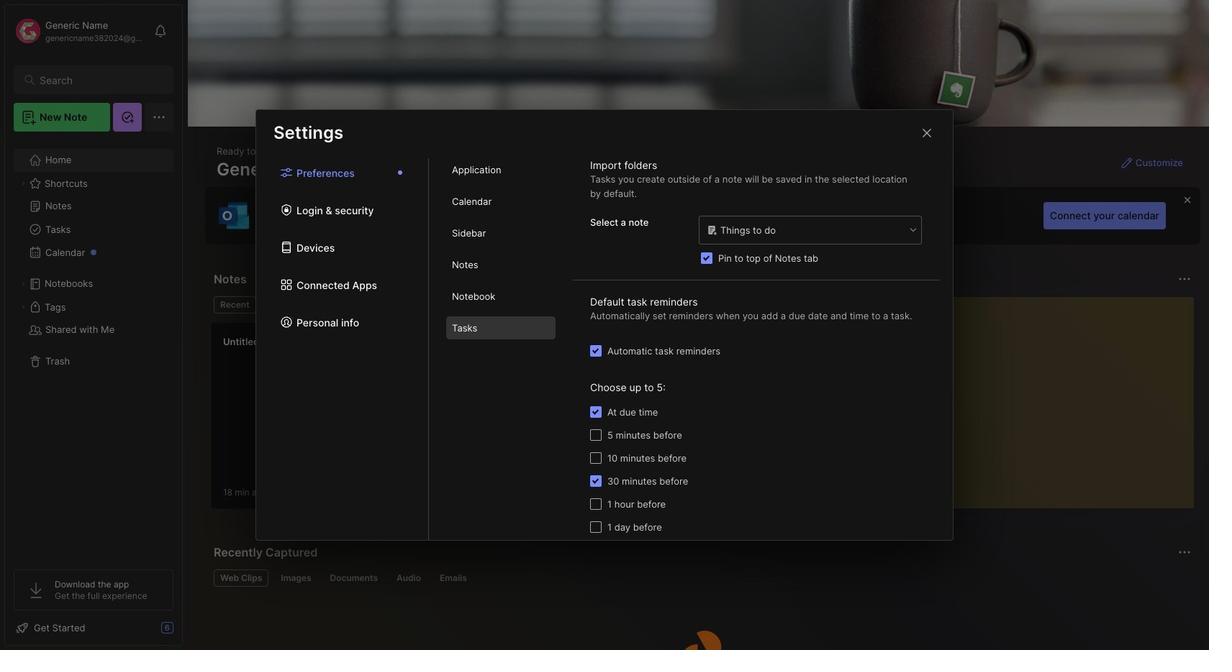 Task type: locate. For each thing, give the bounding box(es) containing it.
tab
[[446, 159, 556, 182], [446, 190, 556, 213], [446, 222, 556, 245], [446, 254, 556, 277], [446, 285, 556, 309], [214, 297, 256, 314], [446, 317, 556, 340], [214, 570, 269, 588], [275, 570, 318, 588], [324, 570, 384, 588], [390, 570, 428, 588], [433, 570, 474, 588]]

None checkbox
[[701, 253, 713, 265], [590, 430, 602, 442], [590, 453, 602, 465], [590, 476, 602, 488], [590, 522, 602, 534], [701, 253, 713, 265], [590, 430, 602, 442], [590, 453, 602, 465], [590, 476, 602, 488], [590, 522, 602, 534]]

main element
[[0, 0, 187, 651]]

row group
[[211, 323, 470, 518]]

close image
[[919, 125, 936, 142]]

expand notebooks image
[[19, 280, 27, 289]]

none search field inside main element
[[40, 71, 161, 89]]

None checkbox
[[590, 346, 602, 357], [590, 407, 602, 419], [590, 499, 602, 511], [590, 346, 602, 357], [590, 407, 602, 419], [590, 499, 602, 511]]

None search field
[[40, 71, 161, 89]]

tab list
[[256, 159, 429, 541], [429, 159, 573, 541], [214, 570, 1189, 588]]

Search text field
[[40, 73, 161, 87]]

Start writing… text field
[[891, 297, 1194, 498]]

tree
[[5, 140, 182, 557]]



Task type: vqa. For each thing, say whether or not it's contained in the screenshot.
ALIGNMENT IMAGE
no



Task type: describe. For each thing, give the bounding box(es) containing it.
tree inside main element
[[5, 140, 182, 557]]

Default task note field
[[698, 216, 923, 246]]

expand tags image
[[19, 303, 27, 312]]



